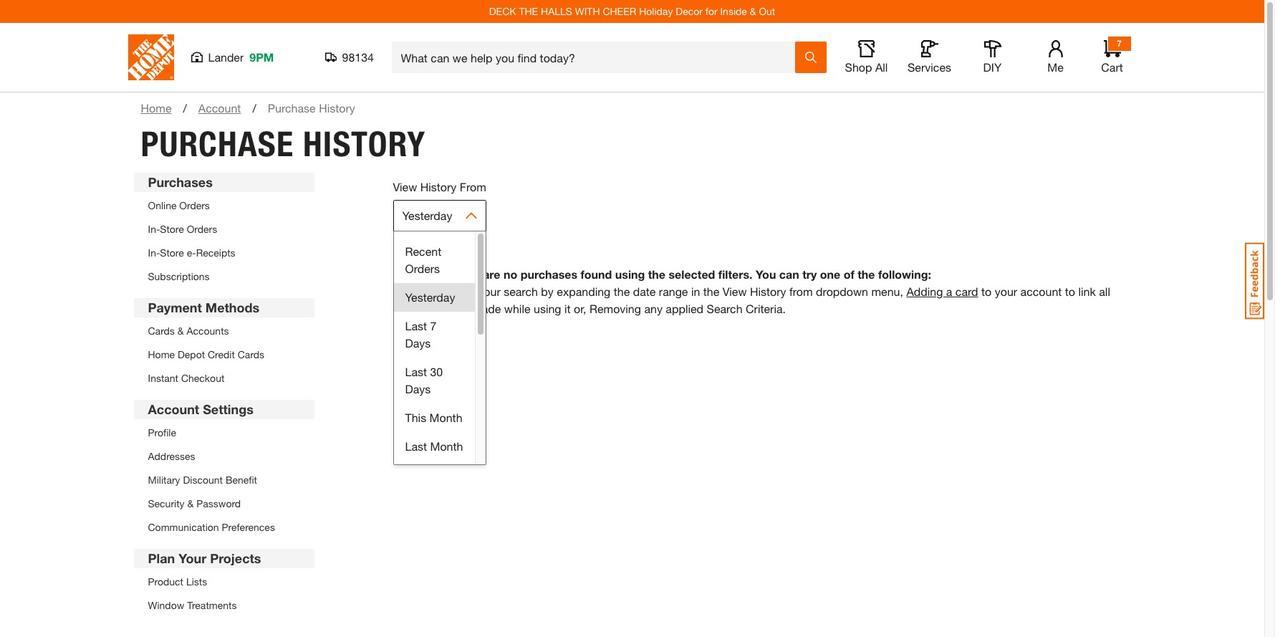 Task type: describe. For each thing, give the bounding box(es) containing it.
with
[[575, 5, 600, 17]]

1 horizontal spatial purchases
[[521, 267, 578, 281]]

home depot credit cards
[[148, 348, 265, 361]]

the up date
[[648, 267, 666, 281]]

online orders link
[[148, 199, 210, 211]]

view history from
[[393, 180, 487, 194]]

criteria.
[[746, 302, 786, 315]]

found
[[581, 267, 612, 281]]

military discount benefit
[[148, 474, 257, 486]]

last 6 months
[[405, 468, 444, 499]]

projects
[[210, 550, 261, 566]]

range
[[659, 285, 688, 298]]

are
[[483, 267, 501, 281]]

try
[[803, 267, 817, 281]]

profile
[[148, 426, 176, 439]]

purchases inside the to your account to link all purchases made while using it or, removing any applied search criteria.
[[416, 302, 469, 315]]

yesterday option
[[394, 283, 475, 312]]

to your account to link all purchases made while using it or, removing any applied search criteria.
[[416, 285, 1111, 315]]

made
[[472, 302, 501, 315]]

there
[[452, 267, 480, 281]]

1 vertical spatial purchase
[[141, 123, 294, 165]]

What can we help you find today? search field
[[401, 42, 794, 72]]

month for this month
[[430, 411, 463, 424]]

cart
[[1102, 60, 1124, 74]]

yesterday inside option
[[405, 290, 455, 304]]

yesterday inside button
[[402, 209, 453, 222]]

& for accounts
[[178, 325, 184, 337]]

following:
[[879, 267, 932, 281]]

2 / from the left
[[253, 101, 256, 115]]

the home depot logo image
[[128, 34, 174, 80]]

the right the in
[[704, 285, 720, 298]]

instant checkout link
[[148, 372, 225, 384]]

online orders
[[148, 199, 210, 211]]

2 to from the left
[[1066, 285, 1076, 298]]

halls
[[541, 5, 573, 17]]

feedback link image
[[1246, 242, 1265, 320]]

credit
[[208, 348, 235, 361]]

subscriptions link
[[148, 270, 210, 282]]

cards & accounts
[[148, 325, 229, 337]]

broadening
[[416, 285, 475, 298]]

in
[[692, 285, 700, 298]]

in-store orders
[[148, 223, 217, 235]]

0 horizontal spatial view
[[393, 180, 417, 194]]

shop
[[845, 60, 873, 74]]

receipts
[[196, 247, 236, 259]]

lists
[[186, 576, 207, 588]]

account
[[1021, 285, 1062, 298]]

decor
[[676, 5, 703, 17]]

payment methods
[[148, 300, 260, 315]]

the up removing
[[614, 285, 630, 298]]

store for orders
[[160, 223, 184, 235]]

recent orders option
[[394, 237, 475, 283]]

cheer
[[603, 5, 637, 17]]

home link
[[141, 100, 172, 117]]

one
[[820, 267, 841, 281]]

window
[[148, 599, 184, 611]]

this
[[405, 411, 427, 424]]

or,
[[574, 302, 587, 315]]

accounts
[[187, 325, 229, 337]]

product lists
[[148, 576, 207, 588]]

addresses link
[[148, 450, 195, 462]]

account for account settings
[[148, 401, 199, 417]]

inside
[[721, 5, 747, 17]]

98134
[[342, 50, 374, 64]]

date
[[633, 285, 656, 298]]

instant
[[148, 372, 178, 384]]

search
[[504, 285, 538, 298]]

can
[[780, 267, 800, 281]]

cards & accounts link
[[148, 325, 229, 337]]

expanding
[[557, 285, 611, 298]]

9pm
[[250, 50, 274, 64]]

last month
[[405, 439, 463, 453]]

applied
[[666, 302, 704, 315]]

this month option
[[394, 404, 475, 432]]

1 horizontal spatial view
[[723, 285, 747, 298]]

store for e-
[[160, 247, 184, 259]]

lander 9pm
[[208, 50, 274, 64]]

account settings
[[148, 401, 254, 417]]

selected
[[669, 267, 716, 281]]

security & password
[[148, 497, 241, 510]]

product
[[148, 576, 184, 588]]

broadening your search by expanding the date range in the view history from dropdown menu, adding a card
[[416, 285, 979, 298]]

treatments
[[187, 599, 237, 611]]

the right the of
[[858, 267, 875, 281]]

using inside the to your account to link all purchases made while using it or, removing any applied search criteria.
[[534, 302, 562, 315]]

a
[[947, 285, 953, 298]]

last for last month
[[405, 439, 427, 453]]

settings
[[203, 401, 254, 417]]

list box containing recent orders
[[394, 232, 475, 637]]

recent orders
[[405, 244, 442, 275]]

password
[[197, 497, 241, 510]]

adding a card link
[[907, 285, 979, 298]]

days for last 30 days
[[405, 382, 431, 396]]

communication
[[148, 521, 219, 533]]

by
[[541, 285, 554, 298]]

0 vertical spatial purchase history
[[268, 101, 355, 115]]

last for last 6 months
[[405, 468, 427, 482]]

me button
[[1033, 40, 1079, 75]]

shop all button
[[844, 40, 890, 75]]

1 to from the left
[[982, 285, 992, 298]]

while
[[504, 302, 531, 315]]



Task type: vqa. For each thing, say whether or not it's contained in the screenshot.
top Days
yes



Task type: locate. For each thing, give the bounding box(es) containing it.
/ right account link
[[253, 101, 256, 115]]

search
[[707, 302, 743, 315]]

military discount benefit link
[[148, 474, 257, 486]]

month inside this month option
[[430, 411, 463, 424]]

/
[[183, 101, 187, 115], [253, 101, 256, 115]]

0 vertical spatial store
[[160, 223, 184, 235]]

last 7 days option
[[394, 312, 475, 358]]

2 last from the top
[[405, 365, 427, 378]]

view up yesterday button
[[393, 180, 417, 194]]

security
[[148, 497, 185, 510]]

0 vertical spatial days
[[405, 336, 431, 350]]

days inside last 30 days
[[405, 382, 431, 396]]

0 vertical spatial in-
[[148, 223, 160, 235]]

profile link
[[148, 426, 176, 439]]

1 days from the top
[[405, 336, 431, 350]]

your left 'account'
[[995, 285, 1018, 298]]

last 7 days
[[405, 319, 437, 350]]

your for search
[[478, 285, 501, 298]]

to right card
[[982, 285, 992, 298]]

last left 30 on the left bottom
[[405, 365, 427, 378]]

0 vertical spatial &
[[750, 5, 757, 17]]

98134 button
[[325, 50, 374, 65]]

last down this
[[405, 439, 427, 453]]

7
[[1117, 38, 1122, 49], [430, 319, 437, 333]]

2 vertical spatial &
[[187, 497, 194, 510]]

deck the halls with cheer holiday decor for inside & out link
[[489, 5, 776, 17]]

1 vertical spatial month
[[430, 439, 463, 453]]

your down are
[[478, 285, 501, 298]]

1 your from the left
[[478, 285, 501, 298]]

in-store orders link
[[148, 223, 217, 235]]

account down lander
[[198, 101, 241, 115]]

1 vertical spatial view
[[723, 285, 747, 298]]

addresses
[[148, 450, 195, 462]]

1 store from the top
[[160, 223, 184, 235]]

& right security
[[187, 497, 194, 510]]

list box
[[394, 232, 475, 637]]

cards down payment
[[148, 325, 175, 337]]

Yesterday button
[[393, 200, 487, 232]]

sorry,
[[416, 267, 449, 281]]

instant checkout
[[148, 372, 225, 384]]

days for last 7 days
[[405, 336, 431, 350]]

depot
[[178, 348, 205, 361]]

month inside last month option
[[430, 439, 463, 453]]

last
[[405, 319, 427, 333], [405, 365, 427, 378], [405, 439, 427, 453], [405, 468, 427, 482]]

last inside last 30 days
[[405, 365, 427, 378]]

orders for online orders
[[179, 199, 210, 211]]

3 last from the top
[[405, 439, 427, 453]]

purchases down broadening
[[416, 302, 469, 315]]

orders inside recent orders
[[405, 262, 440, 275]]

0 vertical spatial using
[[616, 267, 645, 281]]

removing
[[590, 302, 641, 315]]

account up profile
[[148, 401, 199, 417]]

in- up subscriptions
[[148, 247, 160, 259]]

e-
[[187, 247, 196, 259]]

your inside the to your account to link all purchases made while using it or, removing any applied search criteria.
[[995, 285, 1018, 298]]

from
[[790, 285, 813, 298]]

diy
[[984, 60, 1002, 74]]

last inside last 6 months
[[405, 468, 427, 482]]

orders up in-store e-receipts
[[187, 223, 217, 235]]

1 vertical spatial in-
[[148, 247, 160, 259]]

to left link
[[1066, 285, 1076, 298]]

7 inside the cart 7
[[1117, 38, 1122, 49]]

purchase down account link
[[141, 123, 294, 165]]

checkout
[[181, 372, 225, 384]]

2 store from the top
[[160, 247, 184, 259]]

window treatments link
[[148, 599, 237, 611]]

store down online orders
[[160, 223, 184, 235]]

deck
[[489, 5, 516, 17]]

last for last 7 days
[[405, 319, 427, 333]]

recent
[[405, 244, 442, 258]]

store
[[160, 223, 184, 235], [160, 247, 184, 259]]

1 horizontal spatial &
[[187, 497, 194, 510]]

7 inside last 7 days
[[430, 319, 437, 333]]

0 horizontal spatial 7
[[430, 319, 437, 333]]

cards
[[148, 325, 175, 337], [238, 348, 265, 361]]

0 horizontal spatial using
[[534, 302, 562, 315]]

7 for last 7 days
[[430, 319, 437, 333]]

0 vertical spatial home
[[141, 101, 172, 115]]

using down by
[[534, 302, 562, 315]]

2 days from the top
[[405, 382, 431, 396]]

dropdown
[[816, 285, 869, 298]]

last 30 days option
[[394, 358, 475, 404]]

methods
[[206, 300, 260, 315]]

benefit
[[226, 474, 257, 486]]

in- down the online
[[148, 223, 160, 235]]

home depot credit cards link
[[148, 348, 265, 361]]

1 vertical spatial using
[[534, 302, 562, 315]]

account for account
[[198, 101, 241, 115]]

view down the filters.
[[723, 285, 747, 298]]

home for home depot credit cards
[[148, 348, 175, 361]]

last 6 months option
[[394, 461, 475, 507]]

1 / from the left
[[183, 101, 187, 115]]

2 vertical spatial orders
[[405, 262, 440, 275]]

0 horizontal spatial cards
[[148, 325, 175, 337]]

window treatments
[[148, 599, 237, 611]]

communication preferences link
[[148, 521, 275, 533]]

yesterday down sorry,
[[405, 290, 455, 304]]

1 vertical spatial purchases
[[416, 302, 469, 315]]

using up date
[[616, 267, 645, 281]]

orders up "in-store orders" link
[[179, 199, 210, 211]]

last 30 days
[[405, 365, 443, 396]]

discount
[[183, 474, 223, 486]]

month right this
[[430, 411, 463, 424]]

2 in- from the top
[[148, 247, 160, 259]]

purchase history
[[268, 101, 355, 115], [141, 123, 426, 165]]

lander
[[208, 50, 244, 64]]

month
[[430, 411, 463, 424], [430, 439, 463, 453]]

30
[[430, 365, 443, 378]]

7 for cart 7
[[1117, 38, 1122, 49]]

1 horizontal spatial to
[[1066, 285, 1076, 298]]

last down yesterday option
[[405, 319, 427, 333]]

me
[[1048, 60, 1064, 74]]

home down the home depot logo
[[141, 101, 172, 115]]

purchases up by
[[521, 267, 578, 281]]

your
[[478, 285, 501, 298], [995, 285, 1018, 298]]

days
[[405, 336, 431, 350], [405, 382, 431, 396]]

account
[[198, 101, 241, 115], [148, 401, 199, 417]]

account link
[[198, 100, 241, 117]]

purchase down 9pm
[[268, 101, 316, 115]]

days down 30 on the left bottom
[[405, 382, 431, 396]]

store left e-
[[160, 247, 184, 259]]

0 horizontal spatial purchases
[[416, 302, 469, 315]]

communication preferences
[[148, 521, 275, 533]]

month down this month option
[[430, 439, 463, 453]]

2 horizontal spatial &
[[750, 5, 757, 17]]

& for password
[[187, 497, 194, 510]]

the
[[519, 5, 538, 17]]

1 vertical spatial home
[[148, 348, 175, 361]]

yesterday down view history from
[[402, 209, 453, 222]]

1 horizontal spatial your
[[995, 285, 1018, 298]]

in-store e-receipts link
[[148, 247, 236, 259]]

last inside last 7 days
[[405, 319, 427, 333]]

1 vertical spatial &
[[178, 325, 184, 337]]

days inside last 7 days
[[405, 336, 431, 350]]

the
[[648, 267, 666, 281], [858, 267, 875, 281], [614, 285, 630, 298], [704, 285, 720, 298]]

holiday
[[639, 5, 673, 17]]

purchase
[[268, 101, 316, 115], [141, 123, 294, 165]]

0 vertical spatial view
[[393, 180, 417, 194]]

last month option
[[394, 432, 475, 461]]

0 vertical spatial purchase
[[268, 101, 316, 115]]

0 vertical spatial yesterday
[[402, 209, 453, 222]]

1 horizontal spatial 7
[[1117, 38, 1122, 49]]

to
[[982, 285, 992, 298], [1066, 285, 1076, 298]]

1 vertical spatial days
[[405, 382, 431, 396]]

& down payment
[[178, 325, 184, 337]]

days up 30 on the left bottom
[[405, 336, 431, 350]]

1 vertical spatial store
[[160, 247, 184, 259]]

& left out
[[750, 5, 757, 17]]

7 up cart
[[1117, 38, 1122, 49]]

of
[[844, 267, 855, 281]]

your
[[179, 550, 207, 566]]

4 last from the top
[[405, 468, 427, 482]]

1 in- from the top
[[148, 223, 160, 235]]

in- for in-store e-receipts
[[148, 247, 160, 259]]

orders down recent
[[405, 262, 440, 275]]

1 vertical spatial account
[[148, 401, 199, 417]]

0 vertical spatial orders
[[179, 199, 210, 211]]

0 vertical spatial purchases
[[521, 267, 578, 281]]

online
[[148, 199, 177, 211]]

last for last 30 days
[[405, 365, 427, 378]]

0 vertical spatial cards
[[148, 325, 175, 337]]

purchases
[[148, 174, 213, 190]]

security & password link
[[148, 497, 241, 510]]

services button
[[907, 40, 953, 75]]

all
[[1100, 285, 1111, 298]]

0 horizontal spatial your
[[478, 285, 501, 298]]

in-store e-receipts
[[148, 247, 236, 259]]

7 down yesterday option
[[430, 319, 437, 333]]

sorry, there are no purchases found using the selected filters. you can try one of the following:
[[416, 267, 932, 281]]

1 horizontal spatial using
[[616, 267, 645, 281]]

in- for in-store orders
[[148, 223, 160, 235]]

orders for recent orders
[[405, 262, 440, 275]]

1 horizontal spatial cards
[[238, 348, 265, 361]]

6
[[430, 468, 437, 482]]

out
[[759, 5, 776, 17]]

1 vertical spatial yesterday
[[405, 290, 455, 304]]

0 vertical spatial 7
[[1117, 38, 1122, 49]]

/ right home link
[[183, 101, 187, 115]]

1 vertical spatial cards
[[238, 348, 265, 361]]

your for account
[[995, 285, 1018, 298]]

card
[[956, 285, 979, 298]]

shop all
[[845, 60, 888, 74]]

1 vertical spatial purchase history
[[141, 123, 426, 165]]

home up instant
[[148, 348, 175, 361]]

2 your from the left
[[995, 285, 1018, 298]]

0 vertical spatial account
[[198, 101, 241, 115]]

it
[[565, 302, 571, 315]]

1 last from the top
[[405, 319, 427, 333]]

all
[[876, 60, 888, 74]]

0 horizontal spatial to
[[982, 285, 992, 298]]

home for home
[[141, 101, 172, 115]]

1 vertical spatial 7
[[430, 319, 437, 333]]

1 horizontal spatial /
[[253, 101, 256, 115]]

cards right the credit
[[238, 348, 265, 361]]

diy button
[[970, 40, 1016, 75]]

month for last month
[[430, 439, 463, 453]]

0 horizontal spatial &
[[178, 325, 184, 337]]

0 horizontal spatial /
[[183, 101, 187, 115]]

last left 6
[[405, 468, 427, 482]]

filters.
[[719, 267, 753, 281]]

&
[[750, 5, 757, 17], [178, 325, 184, 337], [187, 497, 194, 510]]

1 vertical spatial orders
[[187, 223, 217, 235]]

plan
[[148, 550, 175, 566]]

0 vertical spatial month
[[430, 411, 463, 424]]



